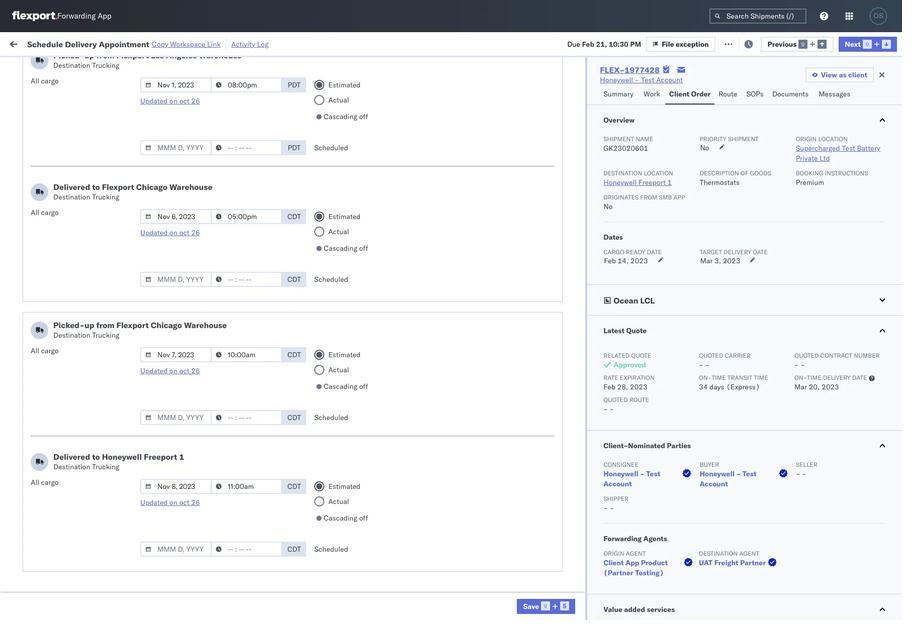 Task type: locate. For each thing, give the bounding box(es) containing it.
0 horizontal spatial origin
[[604, 550, 625, 558]]

2:59 am edt, nov 5, 2022 for sixth schedule pickup from los angeles, ca link from the bottom
[[162, 145, 250, 154]]

1889466 up latest
[[577, 300, 608, 309]]

1 horizontal spatial client
[[669, 90, 690, 99]]

est, down 8:30 pm est, feb 4, 2023
[[192, 566, 207, 575]]

ceau7522281, up 'name'
[[620, 123, 671, 132]]

gvcu5265864 for 11:30 pm est, jan 28, 2023
[[620, 433, 669, 442]]

0 vertical spatial freeport
[[639, 178, 666, 187]]

1 edt, from the top
[[192, 101, 208, 110]]

1 horizontal spatial mar
[[795, 383, 807, 392]]

origin up (partner
[[604, 550, 625, 558]]

schedule pickup from los angeles, ca for fifth schedule pickup from los angeles, ca link from the bottom of the page
[[23, 162, 136, 181]]

1989365
[[577, 610, 608, 619]]

3 test123456 from the top
[[685, 189, 728, 198]]

exception
[[744, 39, 777, 48], [676, 39, 709, 49]]

8:30 up 6:00
[[162, 543, 177, 553]]

-- : -- -- text field up "6,"
[[211, 542, 282, 557]]

est, up 6:00 am est, feb 6, 2023
[[192, 543, 207, 553]]

2:59 am edt, nov 5, 2022
[[162, 145, 250, 154], [162, 167, 250, 176], [162, 189, 250, 198], [162, 212, 250, 221]]

mar down target
[[700, 257, 713, 266]]

0 vertical spatial savant
[[834, 101, 856, 110]]

1 vertical spatial 11:30
[[162, 433, 182, 442]]

0 vertical spatial confirm pickup from rotterdam, netherlands
[[23, 494, 127, 513]]

netherlands for 6:00 am est, feb 6, 2023
[[23, 570, 63, 579]]

delivered to flexport chicago warehouse destination trucking
[[53, 182, 212, 202]]

2 fcl from the top
[[330, 145, 343, 154]]

warehouse inside picked-up from flexport chicago warehouse destination trucking
[[184, 320, 227, 330]]

0 vertical spatial mar
[[700, 257, 713, 266]]

2 horizontal spatial quoted
[[795, 352, 819, 360]]

3 confirm delivery link from the top
[[23, 587, 77, 597]]

netherlands for 2:00 am est, feb 3, 2023
[[23, 504, 63, 513]]

1 horizontal spatial location
[[819, 135, 848, 143]]

0 vertical spatial picked-
[[53, 50, 85, 60]]

Search Work text field
[[564, 36, 673, 51]]

1 vertical spatial schedule pickup from rotterdam, netherlands button
[[23, 471, 143, 492]]

nyku9743990 up product
[[620, 543, 669, 552]]

rotterdam,
[[95, 383, 131, 392], [95, 472, 131, 481], [91, 494, 127, 503], [91, 560, 127, 569]]

numbers down the container on the top of the page
[[620, 86, 645, 94]]

4 trucking from the top
[[92, 463, 120, 472]]

3 ocean fcl from the top
[[308, 167, 343, 176]]

1 8:30 pm est, jan 30, 2023 from the top
[[162, 455, 252, 464]]

1 vertical spatial delivered
[[53, 452, 90, 462]]

summary button
[[600, 85, 640, 105]]

26 left 9, on the top left of the page
[[191, 228, 200, 237]]

pickup for the confirm pickup from rotterdam, netherlands button for 2:00 am est, feb 3, 2023
[[51, 494, 72, 503]]

0 vertical spatial -- : -- -- text field
[[211, 77, 282, 93]]

2 confirm pickup from rotterdam, netherlands button from the top
[[23, 560, 143, 581]]

-- : -- -- text field up 2:00 am est, feb 3, 2023
[[211, 479, 282, 494]]

0 horizontal spatial 3,
[[223, 499, 230, 508]]

1 up from the top
[[85, 50, 94, 60]]

2:00 for 2:00 am est, feb 3, 2023
[[162, 499, 177, 508]]

11:30 down the 2:59 am est, jan 25, 2023 at the bottom left of the page
[[162, 433, 182, 442]]

-- : -- -- text field
[[211, 77, 282, 93], [211, 140, 282, 155], [211, 542, 282, 557]]

flexport inside picked-up from flexport chicago warehouse destination trucking
[[116, 320, 149, 330]]

location inside origin location supercharged test battery private ltd
[[819, 135, 848, 143]]

jan up 2:00 am est, feb 3, 2023
[[209, 477, 220, 486]]

client-nominated parties button
[[588, 431, 902, 461]]

no down originates on the top
[[604, 202, 613, 211]]

test123456 down the thermostats
[[685, 189, 728, 198]]

1 updated on oct 26 from the top
[[140, 97, 200, 106]]

app right smb
[[674, 194, 685, 201]]

0 horizontal spatial work
[[110, 39, 128, 48]]

2 test123456 from the top
[[685, 167, 728, 176]]

delivery
[[65, 39, 97, 49], [55, 122, 81, 132], [55, 189, 81, 198], [55, 277, 81, 286], [51, 322, 77, 331], [55, 366, 81, 375], [55, 454, 81, 464], [51, 521, 77, 530], [51, 587, 77, 596]]

1 vertical spatial confirm pickup from rotterdam, netherlands link
[[23, 560, 143, 580]]

2130387 down the shipper - -
[[577, 521, 608, 530]]

4 uetu5238478 from the top
[[673, 322, 722, 331]]

26 for chicago
[[191, 367, 200, 376]]

lhuu7894563, up msdu7304509
[[620, 322, 672, 331]]

1 for destination location
[[668, 178, 672, 187]]

1846748 down 'shipment'
[[577, 145, 608, 154]]

5 cdt from the top
[[287, 482, 301, 491]]

5 gvcu5265864 from the top
[[620, 521, 669, 530]]

location inside destination location honeywell freeport 1
[[644, 170, 673, 177]]

mmm d, yyyy text field down the 9:00
[[140, 348, 212, 363]]

gvcu5265864 for 11:30 pm est, jan 23, 2023
[[620, 366, 669, 375]]

ceau7522281, up honeywell freeport 1 'link'
[[620, 167, 671, 176]]

1 horizontal spatial quoted
[[699, 352, 724, 360]]

2 vertical spatial confirm delivery link
[[23, 587, 77, 597]]

honeywell
[[600, 75, 633, 85], [604, 178, 637, 187], [102, 452, 142, 462], [604, 470, 639, 479], [700, 470, 735, 479]]

3 time from the left
[[807, 374, 822, 382]]

client inside client app product (partner testing)
[[604, 559, 624, 568]]

date right the ready
[[647, 248, 662, 256]]

1 vertical spatial forwarding
[[604, 535, 642, 544]]

0 vertical spatial 30,
[[222, 455, 232, 464]]

quoted for quoted carrier - -
[[699, 352, 724, 360]]

from inside "confirm pickup from los angeles, ca"
[[74, 295, 89, 304]]

numbers inside container numbers
[[620, 86, 645, 94]]

30, for schedule delivery appointment
[[222, 455, 232, 464]]

flexport inside picked-up from flexport los angeles warehouse destination trucking
[[116, 50, 149, 60]]

1 integration from the top
[[439, 366, 473, 375]]

omkar savant down ltd
[[811, 167, 856, 176]]

0 horizontal spatial numbers
[[620, 86, 645, 94]]

est, up 8:30 pm est, feb 4, 2023
[[192, 499, 207, 508]]

next
[[845, 39, 861, 49]]

ceau7522281, down honeywell freeport 1 'link'
[[620, 189, 671, 198]]

appointment for 8:30 pm est, jan 30, 2023
[[82, 454, 124, 464]]

1 lhuu7894563, from the top
[[620, 256, 672, 265]]

0 vertical spatial up
[[85, 50, 94, 60]]

schedule
[[27, 39, 63, 49], [23, 122, 53, 132], [23, 140, 53, 149], [23, 162, 53, 171], [23, 189, 53, 198], [23, 206, 53, 215], [23, 250, 53, 259], [23, 277, 53, 286], [23, 339, 53, 348], [23, 366, 53, 375], [23, 383, 53, 392], [23, 405, 53, 414], [23, 454, 53, 464], [23, 472, 53, 481]]

2 upload customs clearance documents link from the top
[[23, 228, 143, 248]]

7 2:59 from the top
[[162, 411, 177, 420]]

26
[[191, 97, 200, 106], [191, 228, 200, 237], [191, 367, 200, 376], [191, 498, 200, 508]]

all for picked-up from flexport los angeles warehouse
[[31, 76, 39, 86]]

0 vertical spatial confirm pickup from rotterdam, netherlands button
[[23, 493, 143, 514]]

0 horizontal spatial on-
[[699, 374, 712, 382]]

0 vertical spatial 11:30
[[162, 366, 182, 375]]

flexport
[[116, 50, 149, 60], [102, 182, 134, 192], [116, 320, 149, 330]]

1
[[668, 178, 672, 187], [179, 452, 184, 462]]

uat freight partner link
[[699, 558, 779, 568]]

confirm pickup from rotterdam, netherlands link
[[23, 493, 143, 513], [23, 560, 143, 580]]

schedule delivery appointment for 8:30 pm est, jan 30, 2023
[[23, 454, 124, 464]]

2 vertical spatial confirm delivery button
[[23, 587, 77, 598]]

-- : -- -- text field up 19,
[[211, 77, 282, 93]]

origin for origin location supercharged test battery private ltd
[[796, 135, 817, 143]]

2130387 up the 1662119
[[577, 389, 608, 398]]

hlxu8034992 down of
[[726, 189, 776, 198]]

confirm pickup from los angeles, ca
[[23, 295, 132, 314]]

resize handle column header
[[144, 78, 156, 621], [256, 78, 268, 621], [291, 78, 303, 621], [356, 78, 368, 621], [422, 78, 434, 621], [522, 78, 534, 621], [603, 78, 615, 621], [668, 78, 680, 621], [794, 78, 806, 621], [859, 78, 871, 621], [884, 78, 896, 621]]

activity
[[231, 39, 255, 49]]

2:59 for schedule delivery appointment link for 2:59 am est, dec 14, 2022
[[162, 278, 177, 287]]

aug
[[210, 101, 223, 110]]

bosch ocean test
[[373, 167, 431, 176], [439, 167, 496, 176], [373, 300, 431, 309], [439, 300, 496, 309]]

agent
[[626, 550, 646, 558], [740, 550, 760, 558]]

dec for 23,
[[209, 300, 222, 309]]

zimu3048342 down uat
[[685, 588, 733, 597]]

6 schedule pickup from los angeles, ca button from the top
[[23, 405, 143, 426]]

0 horizontal spatial time
[[712, 374, 726, 382]]

est, down 6:00 am est, feb 6, 2023
[[192, 588, 207, 597]]

8:30 for schedule delivery appointment
[[162, 455, 177, 464]]

1 oct from the top
[[179, 97, 189, 106]]

0 vertical spatial omkar savant
[[811, 101, 856, 110]]

MMM D, YYYY text field
[[140, 77, 212, 93], [140, 140, 212, 155], [140, 348, 212, 363], [140, 542, 212, 557]]

2 vertical spatial flexport
[[116, 320, 149, 330]]

3 confirm delivery from the top
[[23, 587, 77, 596]]

2 vertical spatial confirm delivery
[[23, 587, 77, 596]]

2 schedule pickup from los angeles, ca link from the top
[[23, 161, 143, 181]]

picked- inside picked-up from flexport chicago warehouse destination trucking
[[53, 320, 85, 330]]

1 lhuu7894563, uetu5238478 from the top
[[620, 256, 722, 265]]

pdt for 1st -- : -- -- text field from the top
[[288, 80, 301, 90]]

0 vertical spatial 8:30 pm est, jan 30, 2023
[[162, 455, 252, 464]]

by:
[[36, 62, 46, 71]]

1 vertical spatial abcdefg78456546
[[685, 278, 753, 287]]

1 horizontal spatial on-
[[795, 374, 807, 382]]

flex-1889466 button
[[539, 253, 610, 267], [539, 253, 610, 267], [539, 275, 610, 289], [539, 275, 610, 289], [539, 298, 610, 312], [539, 298, 610, 312], [539, 320, 610, 334], [539, 320, 610, 334]]

abcdefg78456546 up ocean lcl "button" at the right of the page
[[685, 256, 753, 265]]

1 confirm pickup from rotterdam, netherlands button from the top
[[23, 493, 143, 514]]

1 horizontal spatial date
[[753, 248, 768, 256]]

app inside client app product (partner testing)
[[626, 559, 639, 568]]

trucking
[[92, 61, 120, 70], [92, 193, 120, 202], [92, 331, 120, 340], [92, 463, 120, 472]]

confirm delivery for third confirm delivery button from the bottom
[[23, 322, 77, 331]]

3 upload customs clearance documents from the top
[[23, 427, 110, 446]]

los for 1st schedule pickup from los angeles, ca button from the bottom
[[95, 405, 106, 414]]

1 horizontal spatial 14,
[[618, 257, 629, 266]]

on-time transit time 34 days (express)
[[699, 374, 768, 392]]

confirm for confirm pickup from los angeles, ca button
[[23, 295, 49, 304]]

delivered inside delivered to honeywell freeport 1 destination trucking
[[53, 452, 90, 462]]

1 customs from the top
[[48, 95, 76, 104]]

2 updated from the top
[[140, 228, 168, 237]]

1 horizontal spatial agent
[[740, 550, 760, 558]]

12 am from the top
[[179, 566, 191, 575]]

numbers inside mbl/mawb numbers "button"
[[722, 82, 747, 90]]

latest quote button
[[588, 316, 902, 346]]

1889466 down cargo
[[577, 278, 608, 287]]

5 schedule pickup from los angeles, ca from the top
[[23, 339, 136, 358]]

1 horizontal spatial no
[[700, 143, 710, 152]]

to inside delivered to honeywell freeport 1 destination trucking
[[92, 452, 100, 462]]

5 schedule delivery appointment from the top
[[23, 454, 124, 464]]

mmm d, yyyy text field down progress on the top
[[140, 77, 212, 93]]

honeywell - test account link for consignee
[[604, 469, 694, 489]]

chicago inside delivered to flexport chicago warehouse destination trucking
[[136, 182, 167, 192]]

1 zimu3048342 from the top
[[685, 455, 733, 464]]

zimu3048342
[[685, 455, 733, 464], [685, 477, 733, 486], [685, 543, 733, 553], [685, 566, 733, 575], [685, 588, 733, 597]]

1 11:30 from the top
[[162, 366, 182, 375]]

time up days
[[712, 374, 726, 382]]

actual for delivered to honeywell freeport 1
[[328, 497, 349, 507]]

delivered inside delivered to flexport chicago warehouse destination trucking
[[53, 182, 90, 192]]

freeport inside delivered to honeywell freeport 1 destination trucking
[[144, 452, 177, 462]]

6 am from the top
[[179, 234, 191, 243]]

3 edt, from the top
[[192, 167, 208, 176]]

2:59 for first schedule pickup from los angeles, ca link from the bottom
[[162, 411, 177, 420]]

2 vertical spatial omkar savant
[[811, 167, 856, 176]]

0 horizontal spatial freeport
[[144, 452, 177, 462]]

all cargo
[[31, 76, 59, 86], [31, 208, 59, 217], [31, 347, 59, 356], [31, 478, 59, 487]]

oct right 3:00
[[179, 97, 189, 106]]

picked- inside picked-up from flexport los angeles warehouse destination trucking
[[53, 50, 85, 60]]

deadline
[[162, 82, 186, 90]]

warehouse inside picked-up from flexport los angeles warehouse destination trucking
[[199, 50, 242, 60]]

date for mar 3, 2023
[[753, 248, 768, 256]]

dec down the "2:59 am est, dec 14, 2022"
[[209, 300, 222, 309]]

scheduled for delivered to flexport chicago warehouse
[[314, 275, 348, 284]]

1 8:30 from the top
[[162, 455, 177, 464]]

26 down deadline button
[[191, 97, 200, 106]]

confirm pickup from rotterdam, netherlands button
[[23, 493, 143, 514], [23, 560, 143, 581]]

destination
[[53, 61, 90, 70], [604, 170, 643, 177], [53, 193, 90, 202], [53, 331, 90, 340], [53, 463, 90, 472], [699, 550, 738, 558]]

7:00
[[162, 300, 177, 309]]

oct
[[179, 97, 189, 106], [179, 228, 189, 237], [179, 367, 189, 376], [179, 498, 189, 508]]

3 actual from the top
[[328, 366, 349, 375]]

date right target
[[753, 248, 768, 256]]

quoted down rate
[[604, 396, 628, 404]]

1 up smb
[[668, 178, 672, 187]]

flex-1889466 down dates
[[555, 256, 608, 265]]

1846748 up cargo
[[577, 234, 608, 243]]

1 horizontal spatial origin
[[796, 135, 817, 143]]

2 vertical spatial 8:30
[[162, 543, 177, 553]]

cargo
[[41, 76, 59, 86], [41, 208, 59, 217], [41, 347, 59, 356], [41, 478, 59, 487]]

-- : -- -- text field
[[211, 209, 282, 224], [211, 272, 282, 287], [211, 348, 282, 363], [211, 410, 282, 426], [211, 479, 282, 494]]

1 cdt from the top
[[287, 212, 301, 221]]

app for client app product (partner testing)
[[626, 559, 639, 568]]

origin for origin agent
[[604, 550, 625, 558]]

pm up 6:00 am est, feb 6, 2023
[[179, 543, 190, 553]]

schedule pickup from los angeles, ca for 4th schedule pickup from los angeles, ca link from the top
[[23, 250, 136, 269]]

ceau7522281,
[[620, 123, 671, 132], [620, 145, 671, 154], [620, 167, 671, 176], [620, 189, 671, 198], [620, 233, 671, 242]]

originates from smb app no
[[604, 194, 685, 211]]

0 vertical spatial confirm delivery button
[[23, 321, 77, 332]]

on- up mar 20, 2023
[[795, 374, 807, 382]]

0 vertical spatial upload customs clearance documents button
[[23, 95, 143, 116]]

priority
[[700, 135, 727, 143]]

8:30 pm est, jan 30, 2023 up 2:00 am est, feb 3, 2023
[[162, 477, 252, 486]]

1 vertical spatial origin
[[880, 366, 900, 375]]

savant right ltd
[[834, 145, 856, 154]]

origin inside origin location supercharged test battery private ltd
[[796, 135, 817, 143]]

24,
[[224, 322, 235, 331]]

1 horizontal spatial delivery
[[823, 374, 851, 382]]

26 for 1
[[191, 498, 200, 508]]

from for confirm pickup from rotterdam, netherlands link corresponding to 6:00 am est, feb 6, 2023
[[74, 560, 89, 569]]

nyku9743990 down consignee
[[620, 477, 669, 486]]

2 omkar savant from the top
[[811, 145, 856, 154]]

2 vertical spatial warehouse
[[184, 320, 227, 330]]

0 horizontal spatial quoted
[[604, 396, 628, 404]]

added
[[624, 606, 645, 615]]

from for 4th schedule pickup from los angeles, ca link from the top
[[78, 250, 93, 259]]

nyku9743990 for confirm pickup from rotterdam, netherlands
[[620, 565, 669, 574]]

1 horizontal spatial forwarding
[[604, 535, 642, 544]]

up inside picked-up from flexport los angeles warehouse destination trucking
[[85, 50, 94, 60]]

2 mmm d, yyyy text field from the top
[[140, 272, 212, 287]]

3 2:59 am edt, nov 5, 2022 from the top
[[162, 189, 250, 198]]

1 hlxu8034992 from the top
[[726, 123, 776, 132]]

honeywell inside destination location honeywell freeport 1
[[604, 178, 637, 187]]

schedule pickup from los angeles, ca for sixth schedule pickup from los angeles, ca link from the bottom
[[23, 140, 136, 159]]

1 schedule pickup from rotterdam, netherlands button from the top
[[23, 383, 143, 404]]

1846748
[[577, 123, 608, 132], [577, 145, 608, 154], [577, 167, 608, 176], [577, 189, 608, 198], [577, 212, 608, 221], [577, 234, 608, 243]]

hlxu8034992 up shipment
[[726, 123, 776, 132]]

8 resize handle column header from the left
[[668, 78, 680, 621]]

actual for delivered to flexport chicago warehouse
[[328, 227, 349, 236]]

zimu3048342 down buyer
[[685, 477, 733, 486]]

feb up 8:30 pm est, feb 4, 2023
[[209, 499, 222, 508]]

all cargo for picked-up from flexport los angeles warehouse
[[31, 76, 59, 86]]

1 abcdefg78456546 from the top
[[685, 256, 753, 265]]

1 picked- from the top
[[53, 50, 85, 60]]

2 picked- from the top
[[53, 320, 85, 330]]

client
[[849, 70, 868, 79]]

as
[[839, 70, 847, 79]]

5, for sixth schedule pickup from los angeles, ca link from the bottom
[[224, 145, 231, 154]]

delivery up mar 3, 2023
[[724, 248, 752, 256]]

est, down the '9:00 am est, dec 24, 2022'
[[192, 344, 207, 353]]

4 oct from the top
[[179, 498, 189, 508]]

0 vertical spatial flexport
[[116, 50, 149, 60]]

est, up 2:59 am est, jan 13, 2023
[[192, 322, 207, 331]]

actual for picked-up from flexport los angeles warehouse
[[328, 96, 349, 105]]

16 fcl from the top
[[330, 521, 343, 530]]

quoted
[[699, 352, 724, 360], [795, 352, 819, 360], [604, 396, 628, 404]]

est, for confirm pickup from rotterdam, netherlands link corresponding to 6:00 am est, feb 6, 2023
[[192, 566, 207, 575]]

2:00 am est, feb 7, 2023
[[162, 588, 249, 597]]

on for picked-up from flexport chicago warehouse
[[170, 367, 178, 376]]

1660288
[[577, 101, 608, 110]]

est, up 2:00 am est, feb 3, 2023
[[192, 477, 207, 486]]

2 vertical spatial savant
[[834, 167, 856, 176]]

1 vertical spatial chicago
[[151, 320, 182, 330]]

copy
[[152, 39, 168, 49]]

0 vertical spatial app
[[98, 11, 111, 21]]

1 vertical spatial delivery
[[823, 374, 851, 382]]

up
[[85, 50, 94, 60], [85, 320, 94, 330]]

cdt for fourth -- : -- -- text box from the bottom of the page
[[287, 275, 301, 284]]

app inside originates from smb app no
[[674, 194, 685, 201]]

1 vertical spatial 8:30 pm est, jan 30, 2023
[[162, 477, 252, 486]]

1 1846748 from the top
[[577, 123, 608, 132]]

ceau7522281, hlxu6269489, hlxu8034992 up priority at the top of the page
[[620, 123, 776, 132]]

location for freeport
[[644, 170, 673, 177]]

schedule delivery appointment link for 2:59 am est, dec 14, 2022
[[23, 277, 124, 287]]

rotterdam, for 8:30 pm est, jan 30, 2023
[[95, 472, 131, 481]]

6,
[[223, 566, 230, 575]]

honeywell - test account down buyer
[[700, 470, 757, 489]]

forwarding agents
[[604, 535, 667, 544]]

0 vertical spatial schedule pickup from rotterdam, netherlands button
[[23, 383, 143, 404]]

3 -- : -- -- text field from the top
[[211, 542, 282, 557]]

13 am from the top
[[179, 588, 191, 597]]

quoted inside quoted carrier - -
[[699, 352, 724, 360]]

0 horizontal spatial client
[[604, 559, 624, 568]]

2 1889466 from the top
[[577, 278, 608, 287]]

test inside origin location supercharged test battery private ltd
[[842, 144, 856, 153]]

0 vertical spatial confirm pickup from rotterdam, netherlands link
[[23, 493, 143, 513]]

app inside 'forwarding app' link
[[98, 11, 111, 21]]

ocean inside "button"
[[614, 296, 639, 306]]

1 vertical spatial flexport
[[102, 182, 134, 192]]

rotterdam, for 6:00 am est, feb 6, 2023
[[91, 560, 127, 569]]

ceau7522281, hlxu6269489, hlxu8034992 down priority at the top of the page
[[620, 145, 776, 154]]

4 2:59 from the top
[[162, 212, 177, 221]]

1 cargo from the top
[[41, 76, 59, 86]]

-- : -- -- text field down 9, on the top left of the page
[[211, 272, 282, 287]]

schedule pickup from los angeles, ca button
[[23, 139, 143, 160], [23, 161, 143, 182], [23, 205, 143, 227], [23, 250, 143, 271], [23, 338, 143, 359], [23, 405, 143, 426]]

flex-2130387 button
[[539, 364, 610, 378], [539, 364, 610, 378], [539, 386, 610, 400], [539, 386, 610, 400], [539, 430, 610, 444], [539, 430, 610, 444], [539, 497, 610, 511], [539, 497, 610, 511], [539, 519, 610, 533], [539, 519, 610, 533]]

1 vertical spatial confirm pickup from rotterdam, netherlands button
[[23, 560, 143, 581]]

trucking inside delivered to flexport chicago warehouse destination trucking
[[92, 193, 120, 202]]

on- for on-time delivery date
[[795, 374, 807, 382]]

2:59 for fourth schedule pickup from los angeles, ca link from the bottom of the page
[[162, 212, 177, 221]]

est, for schedule delivery appointment link for 2:59 am est, dec 14, 2022
[[192, 278, 207, 287]]

delivered for delivered to honeywell freeport 1
[[53, 452, 90, 462]]

upload customs clearance documents button
[[23, 95, 143, 116], [23, 228, 143, 249]]

omkar
[[811, 101, 832, 110], [811, 145, 832, 154], [811, 167, 832, 176]]

savant for 2nd schedule pickup from los angeles, ca button from the top of the page
[[834, 167, 856, 176]]

1 vertical spatial mar
[[795, 383, 807, 392]]

2 schedule pickup from rotterdam, netherlands button from the top
[[23, 471, 143, 492]]

up for picked-up from flexport los angeles warehouse
[[85, 50, 94, 60]]

confirm inside "confirm pickup from los angeles, ca"
[[23, 295, 49, 304]]

1 delivered from the top
[[53, 182, 90, 192]]

1 horizontal spatial freeport
[[639, 178, 666, 187]]

0 vertical spatial client
[[669, 90, 690, 99]]

5, for schedule delivery appointment link for 2:59 am edt, nov 5, 2022
[[224, 189, 231, 198]]

forwarding
[[57, 11, 96, 21], [604, 535, 642, 544]]

0 vertical spatial delivery
[[724, 248, 752, 256]]

23, down 13,
[[226, 366, 237, 375]]

1 vertical spatial warehouse
[[169, 182, 212, 192]]

picked- down "confirm pickup from los angeles, ca"
[[53, 320, 85, 330]]

mar 20, 2023
[[795, 383, 839, 392]]

4 updated on oct 26 button from the top
[[140, 498, 200, 508]]

feb down rate
[[604, 383, 616, 392]]

file down 'search shipments (/)' text field
[[730, 39, 743, 48]]

angeles, for fifth schedule pickup from los angeles, ca link from the bottom of the page
[[108, 162, 136, 171]]

flexport inside delivered to flexport chicago warehouse destination trucking
[[102, 182, 134, 192]]

my
[[10, 36, 26, 51]]

from for first schedule pickup from rotterdam, netherlands link from the bottom of the page
[[78, 472, 93, 481]]

up inside picked-up from flexport chicago warehouse destination trucking
[[85, 320, 94, 330]]

est, up 7:00 pm est, dec 23, 2022
[[192, 278, 207, 287]]

-- : -- -- text field for delivered to honeywell freeport 1
[[211, 479, 282, 494]]

0 vertical spatial test123456
[[685, 145, 728, 154]]

pickup inside "confirm pickup from los angeles, ca"
[[51, 295, 72, 304]]

dec up 7:00 pm est, dec 23, 2022
[[209, 278, 222, 287]]

chicago
[[136, 182, 167, 192], [151, 320, 182, 330]]

3 nyku9743990 from the top
[[620, 543, 669, 552]]

destination inside delivered to flexport chicago warehouse destination trucking
[[53, 193, 90, 202]]

2 ceau7522281, from the top
[[620, 145, 671, 154]]

freeport for delivered to honeywell freeport 1
[[144, 452, 177, 462]]

flexport. image
[[12, 11, 57, 21]]

0 vertical spatial 2:00
[[162, 234, 177, 243]]

jan
[[209, 344, 220, 353], [213, 366, 224, 375], [209, 411, 220, 420], [213, 433, 224, 442], [209, 455, 220, 464], [209, 477, 220, 486]]

1 horizontal spatial work
[[644, 90, 660, 99]]

ready
[[626, 248, 646, 256]]

freeport inside destination location honeywell freeport 1
[[639, 178, 666, 187]]

1 omkar savant from the top
[[811, 101, 856, 110]]

maeu9736123
[[685, 344, 736, 353]]

0 horizontal spatial app
[[98, 11, 111, 21]]

0 vertical spatial confirm delivery
[[23, 322, 77, 331]]

picked-up from flexport los angeles warehouse destination trucking
[[53, 50, 242, 70]]

1 vertical spatial omkar
[[811, 145, 832, 154]]

all cargo for delivered to flexport chicago warehouse
[[31, 208, 59, 217]]

zimu3048342 for confirm pickup from rotterdam, netherlands
[[685, 566, 733, 575]]

nyku9743990 for schedule delivery appointment
[[620, 455, 669, 464]]

1 confirm from the top
[[23, 295, 49, 304]]

1 inside destination location honeywell freeport 1
[[668, 178, 672, 187]]

confirm delivery
[[23, 322, 77, 331], [23, 521, 77, 530], [23, 587, 77, 596]]

mmm d, yyyy text field up 2:00 am est, nov 9, 2022
[[140, 209, 212, 224]]

2 11:30 from the top
[[162, 433, 182, 442]]

5,
[[224, 145, 231, 154], [224, 167, 231, 176], [224, 189, 231, 198], [224, 212, 231, 221]]

ceau7522281, hlxu6269489, hlxu8034992 down the thermostats
[[620, 189, 776, 198]]

9 resize handle column header from the left
[[794, 78, 806, 621]]

1 vertical spatial 14,
[[224, 278, 235, 287]]

schedule delivery appointment link for 11:30 pm est, jan 23, 2023
[[23, 365, 124, 375]]

mar left 20,
[[795, 383, 807, 392]]

14 ocean fcl from the top
[[308, 477, 343, 486]]

5 resize handle column header from the left
[[422, 78, 434, 621]]

3 uetu5238478 from the top
[[673, 300, 722, 309]]

hlxu8034992 up the thermostats
[[726, 167, 776, 176]]

26 for warehouse
[[191, 228, 200, 237]]

confirm for the confirm pickup from rotterdam, netherlands button for 2:00 am est, feb 3, 2023
[[23, 494, 49, 503]]

8:30 up 2:00 am est, feb 3, 2023
[[162, 477, 177, 486]]

progress
[[158, 62, 183, 70]]

0 horizontal spatial 14,
[[224, 278, 235, 287]]

on- inside on-time transit time 34 days (express)
[[699, 374, 712, 382]]

updated on oct 26 button for los
[[140, 97, 200, 106]]

0 horizontal spatial date
[[647, 248, 662, 256]]

4 upload from the top
[[23, 538, 46, 547]]

MMM D, YYYY text field
[[140, 209, 212, 224], [140, 272, 212, 287], [140, 410, 212, 426], [140, 479, 212, 494]]

buyer
[[700, 461, 719, 469]]

to
[[92, 182, 100, 192], [92, 452, 100, 462]]

2 vertical spatial app
[[626, 559, 639, 568]]

from inside originates from smb app no
[[640, 194, 658, 201]]

hlxu6269489, down the thermostats
[[673, 189, 725, 198]]

schedule pickup from rotterdam, netherlands link
[[23, 383, 143, 403], [23, 471, 143, 491]]

quoted inside quoted contract number - - rate expiration feb 28, 2023
[[795, 352, 819, 360]]

0 vertical spatial abcdefg78456546
[[685, 256, 753, 265]]

angeles, inside "confirm pickup from los angeles, ca"
[[104, 295, 132, 304]]

omkar savant for 2nd schedule pickup from los angeles, ca button from the top of the page
[[811, 167, 856, 176]]

9:00 am est, dec 24, 2022
[[162, 322, 254, 331]]

1889466 for schedule pickup from los angeles, ca
[[577, 256, 608, 265]]

schedule pickup from rotterdam, netherlands for first schedule pickup from rotterdam, netherlands link from the bottom of the page
[[23, 472, 131, 491]]

cdt
[[287, 212, 301, 221], [287, 275, 301, 284], [287, 351, 301, 360], [287, 413, 301, 423], [287, 482, 301, 491], [287, 545, 301, 554]]

container
[[620, 78, 647, 86]]

1 vertical spatial confirm pickup from rotterdam, netherlands
[[23, 560, 127, 579]]

exception down 'search shipments (/)' text field
[[744, 39, 777, 48]]

1 vertical spatial 30,
[[222, 477, 232, 486]]

origin up supercharged
[[796, 135, 817, 143]]

3, down target
[[715, 257, 721, 266]]

angeles, for the confirm pickup from los angeles, ca link
[[104, 295, 132, 304]]

value
[[604, 606, 623, 615]]

oct for chicago
[[179, 367, 189, 376]]

cdt for -- : -- -- text field associated with delivered to honeywell freeport 1
[[287, 545, 301, 554]]

zimu3048342 up uat
[[685, 543, 733, 553]]

8 am from the top
[[179, 322, 191, 331]]

file exception up mbl/mawb
[[662, 39, 709, 49]]

0 vertical spatial delivered
[[53, 182, 90, 192]]

1 vertical spatial dec
[[209, 300, 222, 309]]

flex-2130384 button
[[539, 452, 610, 467], [539, 452, 610, 467], [539, 475, 610, 489], [539, 475, 610, 489], [539, 541, 610, 555], [539, 541, 610, 555], [539, 563, 610, 577], [539, 563, 610, 577], [539, 585, 610, 599], [539, 585, 610, 599]]

mmm d, yyyy text field up 7:00
[[140, 272, 212, 287]]

1 upload customs clearance documents from the top
[[23, 95, 110, 114]]

forwarding up import
[[57, 11, 96, 21]]

maeu9408431 up the destination agent
[[685, 521, 736, 530]]

-- : -- -- text field up 11:30 pm est, jan 28, 2023
[[211, 410, 282, 426]]

name
[[636, 135, 653, 143]]

cargo for delivered to flexport chicago warehouse
[[41, 208, 59, 217]]

client order button
[[665, 85, 715, 105]]

next button
[[839, 36, 897, 52]]

updated for 1
[[140, 498, 168, 508]]

4 cascading off from the top
[[324, 514, 368, 523]]

2130387 down the 1662119
[[577, 433, 608, 442]]

updated on oct 26 button
[[140, 97, 200, 106], [140, 228, 200, 237], [140, 367, 200, 376], [140, 498, 200, 508]]

angeles, for first schedule pickup from los angeles, ca link from the bottom
[[108, 405, 136, 414]]

17 ocean fcl from the top
[[308, 543, 343, 553]]

picked-
[[53, 50, 85, 60], [53, 320, 85, 330]]

test123456 down priority at the top of the page
[[685, 145, 728, 154]]

customs
[[48, 95, 76, 104], [48, 228, 76, 237], [48, 427, 76, 436], [48, 538, 76, 547]]

26 down 2:59 am est, jan 13, 2023
[[191, 367, 200, 376]]

1 horizontal spatial numbers
[[722, 82, 747, 90]]

0 vertical spatial chicago
[[136, 182, 167, 192]]

cargo for picked-up from flexport chicago warehouse
[[41, 347, 59, 356]]

15 fcl from the top
[[330, 499, 343, 508]]

3 confirm delivery button from the top
[[23, 587, 77, 598]]

destination inside picked-up from flexport chicago warehouse destination trucking
[[53, 331, 90, 340]]

2 schedule delivery appointment link from the top
[[23, 188, 124, 198]]

2 schedule pickup from rotterdam, netherlands from the top
[[23, 472, 131, 491]]

scheduled for picked-up from flexport los angeles warehouse
[[314, 143, 348, 152]]

2 vertical spatial omkar
[[811, 167, 832, 176]]

5 schedule pickup from los angeles, ca link from the top
[[23, 338, 143, 358]]

3,
[[715, 257, 721, 266], [223, 499, 230, 508]]

2 lhuu7894563, from the top
[[620, 278, 672, 287]]

confirm delivery link for 3rd confirm delivery button
[[23, 587, 77, 597]]

3 updated from the top
[[140, 367, 168, 376]]

confirm delivery button
[[23, 321, 77, 332], [23, 520, 77, 531], [23, 587, 77, 598]]

1 2130384 from the top
[[577, 455, 608, 464]]

est, down 2:59 am est, jan 13, 2023
[[196, 366, 211, 375]]

hlxu8034992 down shipment
[[726, 145, 776, 154]]

1 upload from the top
[[23, 95, 46, 104]]

0 horizontal spatial delivery
[[724, 248, 752, 256]]

1 vertical spatial work
[[644, 90, 660, 99]]

karl
[[525, 366, 538, 375], [525, 389, 538, 398], [525, 433, 538, 442], [525, 455, 538, 464], [525, 477, 538, 486], [525, 499, 538, 508], [525, 521, 538, 530], [525, 543, 538, 553], [525, 566, 538, 575], [525, 588, 538, 597]]

1 flex-1889466 from the top
[[555, 256, 608, 265]]

759 at risk
[[185, 39, 220, 48]]

7 resize handle column header from the left
[[603, 78, 615, 621]]

hlxu6269489,
[[673, 123, 725, 132], [673, 145, 725, 154], [673, 167, 725, 176], [673, 189, 725, 198], [673, 233, 725, 242]]

30,
[[222, 455, 232, 464], [222, 477, 232, 486]]

flexport for chicago
[[116, 320, 149, 330]]

0 vertical spatial pdt
[[288, 80, 301, 90]]

3 schedule pickup from los angeles, ca from the top
[[23, 206, 136, 225]]

hlxu6269489, up the thermostats
[[673, 167, 725, 176]]

2 26 from the top
[[191, 228, 200, 237]]

1 am from the top
[[179, 101, 191, 110]]

2130384 up 1989365
[[577, 588, 608, 597]]

confirm pickup from rotterdam, netherlands for 2:00
[[23, 494, 127, 513]]

28, inside quoted contract number - - rate expiration feb 28, 2023
[[617, 383, 628, 392]]

angeles, for 4th schedule pickup from los angeles, ca link from the top
[[108, 250, 136, 259]]

flex-1889466 down cargo
[[555, 278, 608, 287]]

1 vertical spatial confirm delivery link
[[23, 520, 77, 530]]

0 vertical spatial schedule pickup from rotterdam, netherlands link
[[23, 383, 143, 403]]

1 horizontal spatial time
[[754, 374, 768, 382]]

order
[[691, 90, 711, 99]]

omkar savant down messages
[[811, 101, 856, 110]]

2130387 down consignee
[[577, 499, 608, 508]]

6 lagerfeld from the top
[[540, 499, 570, 508]]

flex-1889466 up flex-1893174 on the right
[[555, 322, 608, 331]]

los inside "confirm pickup from los angeles, ca"
[[91, 295, 102, 304]]

messages button
[[815, 85, 856, 105]]

1 inside delivered to honeywell freeport 1 destination trucking
[[179, 452, 184, 462]]

0 vertical spatial 8:30
[[162, 455, 177, 464]]

schedule pickup from los angeles, ca for 5th schedule pickup from los angeles, ca link from the top
[[23, 339, 136, 358]]

feb left "6,"
[[209, 566, 222, 575]]

2 horizontal spatial time
[[807, 374, 822, 382]]

3 scheduled from the top
[[314, 413, 348, 423]]

confirm delivery for second confirm delivery button from the bottom of the page
[[23, 521, 77, 530]]

mar
[[700, 257, 713, 266], [795, 383, 807, 392]]

6 cdt from the top
[[287, 545, 301, 554]]

destination location honeywell freeport 1
[[604, 170, 673, 187]]

confirm for the confirm pickup from rotterdam, netherlands button associated with 6:00 am est, feb 6, 2023
[[23, 560, 49, 569]]

oct up 8:30 pm est, feb 4, 2023
[[179, 498, 189, 508]]

1 vertical spatial freeport
[[144, 452, 177, 462]]

client inside button
[[669, 90, 690, 99]]

1 vertical spatial no
[[604, 202, 613, 211]]

1 vertical spatial 2:00
[[162, 499, 177, 508]]

flex-2130387
[[555, 366, 608, 375], [555, 389, 608, 398], [555, 433, 608, 442], [555, 499, 608, 508], [555, 521, 608, 530]]

11:30 pm est, jan 23, 2023
[[162, 366, 256, 375]]

to inside delivered to flexport chicago warehouse destination trucking
[[92, 182, 100, 192]]

parties
[[667, 442, 691, 451]]

quoted inside "quoted route - -"
[[604, 396, 628, 404]]

up for picked-up from flexport chicago warehouse
[[85, 320, 94, 330]]

originates
[[604, 194, 639, 201]]



Task type: vqa. For each thing, say whether or not it's contained in the screenshot.
Shipper the - -
no



Task type: describe. For each thing, give the bounding box(es) containing it.
freeport for destination location
[[639, 178, 666, 187]]

15 ocean fcl from the top
[[308, 499, 343, 508]]

work,
[[106, 62, 122, 70]]

workitem button
[[6, 80, 146, 90]]

2 confirm delivery button from the top
[[23, 520, 77, 531]]

3 schedule pickup from los angeles, ca button from the top
[[23, 205, 143, 227]]

jaehyung choi - test origin a
[[811, 366, 902, 375]]

flex-1662119
[[555, 411, 608, 420]]

uetu5238478 for 7:00 pm est, dec 23, 2022
[[673, 300, 722, 309]]

view
[[821, 70, 837, 79]]

4 schedule pickup from los angeles, ca link from the top
[[23, 250, 143, 270]]

angeles
[[166, 50, 197, 60]]

latest
[[604, 326, 625, 336]]

consignee
[[604, 461, 639, 469]]

mar 3, 2023
[[700, 257, 741, 266]]

1 resize handle column header from the left
[[144, 78, 156, 621]]

3 upload from the top
[[23, 427, 46, 436]]

mar for mar 3, 2023
[[700, 257, 713, 266]]

3 upload customs clearance documents link from the top
[[23, 427, 143, 447]]

0 horizontal spatial 28,
[[226, 433, 237, 442]]

3 maeu9408431 from the top
[[685, 433, 736, 442]]

import work
[[85, 39, 128, 48]]

feb 14, 2023
[[604, 257, 648, 266]]

los inside picked-up from flexport los angeles warehouse destination trucking
[[151, 50, 164, 60]]

ready
[[77, 62, 95, 70]]

cascading for delivered to flexport chicago warehouse
[[324, 244, 357, 253]]

1 ocean fcl from the top
[[308, 101, 343, 110]]

confirm pickup from rotterdam, netherlands button for 2:00 am est, feb 3, 2023
[[23, 493, 143, 514]]

description
[[700, 170, 739, 177]]

7 karl from the top
[[525, 521, 538, 530]]

(express)
[[726, 383, 760, 392]]

2:59 am edt, nov 5, 2022 for fifth schedule pickup from los angeles, ca link from the bottom of the page
[[162, 167, 250, 176]]

Search Shipments (/) text field
[[710, 9, 807, 24]]

2 lagerfeld from the top
[[540, 389, 570, 398]]

expiration
[[620, 374, 655, 382]]

log
[[257, 39, 269, 49]]

warehouse inside delivered to flexport chicago warehouse destination trucking
[[169, 182, 212, 192]]

uat
[[699, 559, 713, 568]]

8:30 pm est, jan 30, 2023 for schedule delivery appointment
[[162, 455, 252, 464]]

pickup for 1st schedule pickup from los angeles, ca button from the top of the page
[[55, 140, 76, 149]]

blocked,
[[124, 62, 149, 70]]

partner
[[740, 559, 766, 568]]

9 integration test account - karl lagerfeld from the top
[[439, 566, 570, 575]]

3 flex-2130387 from the top
[[555, 433, 608, 442]]

7 fcl from the top
[[330, 278, 343, 287]]

2 gvcu5265864 from the top
[[620, 388, 669, 397]]

ocean lcl button
[[588, 285, 902, 315]]

5 2130387 from the top
[[577, 521, 608, 530]]

due
[[568, 39, 580, 49]]

1662119
[[577, 411, 608, 420]]

honeywell - test account link for buyer
[[700, 469, 790, 489]]

5 flex-2130387 from the top
[[555, 521, 608, 530]]

trucking inside picked-up from flexport los angeles warehouse destination trucking
[[92, 61, 120, 70]]

2 upload customs clearance documents from the top
[[23, 228, 110, 247]]

3 2130387 from the top
[[577, 433, 608, 442]]

0 vertical spatial work
[[110, 39, 128, 48]]

private
[[796, 154, 818, 163]]

honeywell freeport 1 link
[[604, 178, 672, 187]]

feb left 21,
[[582, 39, 595, 49]]

feb left '4,'
[[209, 543, 221, 553]]

8:30 for schedule pickup from rotterdam, netherlands
[[162, 477, 177, 486]]

4 clearance from the top
[[78, 538, 110, 547]]

from inside picked-up from flexport los angeles warehouse destination trucking
[[96, 50, 115, 60]]

1 flex-1846748 from the top
[[555, 123, 608, 132]]

2 ca from the top
[[23, 172, 33, 181]]

1 schedule pickup from los angeles, ca button from the top
[[23, 139, 143, 160]]

batch action button
[[830, 36, 896, 51]]

7 integration test account - karl lagerfeld from the top
[[439, 521, 570, 530]]

7 ca from the top
[[23, 415, 33, 424]]

0 vertical spatial 14,
[[618, 257, 629, 266]]

honeywell - test account down 1977428
[[600, 75, 683, 85]]

cargo for delivered to honeywell freeport 1
[[41, 478, 59, 487]]

dec for 24,
[[209, 322, 222, 331]]

11:30 pm est, jan 28, 2023
[[162, 433, 256, 442]]

estimated for picked-up from flexport chicago warehouse
[[328, 351, 361, 360]]

2 schedule pickup from rotterdam, netherlands link from the top
[[23, 471, 143, 491]]

2 upload customs clearance documents button from the top
[[23, 228, 143, 249]]

pm down 11:30 pm est, jan 28, 2023
[[179, 455, 190, 464]]

1 netherlands from the top
[[23, 393, 63, 402]]

5 ceau7522281, from the top
[[620, 233, 671, 242]]

time for on-time delivery date
[[807, 374, 822, 382]]

jan left 13,
[[209, 344, 220, 353]]

cascading for picked-up from flexport chicago warehouse
[[324, 382, 357, 391]]

8 fcl from the top
[[330, 300, 343, 309]]

pickup for second schedule pickup from rotterdam, netherlands button from the top of the page
[[55, 472, 76, 481]]

5 nyku9743990 from the top
[[620, 588, 669, 597]]

1 maeu9408431 from the top
[[685, 366, 736, 375]]

cascading off for picked-up from flexport los angeles warehouse
[[324, 112, 368, 121]]

2 karl from the top
[[525, 389, 538, 398]]

10:30
[[609, 39, 629, 49]]

shipment name gk23020601
[[604, 135, 653, 153]]

4 2130384 from the top
[[577, 566, 608, 575]]

cdt for -- : -- -- text box related to delivered to flexport chicago warehouse
[[287, 212, 301, 221]]

feb down cargo
[[604, 257, 616, 266]]

jan left 25,
[[209, 411, 220, 420]]

from for 5th schedule pickup from los angeles, ca link from the top
[[78, 339, 93, 348]]

-- : -- -- text field for delivered to honeywell freeport 1
[[211, 542, 282, 557]]

trucking inside delivered to honeywell freeport 1 destination trucking
[[92, 463, 120, 472]]

destination inside delivered to honeywell freeport 1 destination trucking
[[53, 463, 90, 472]]

11:30 for 11:30 pm est, jan 28, 2023
[[162, 433, 182, 442]]

from inside picked-up from flexport chicago warehouse destination trucking
[[96, 320, 115, 330]]

booking
[[796, 170, 824, 177]]

schedule delivery appointment button for 2:59 am est, dec 14, 2022
[[23, 277, 124, 288]]

19 ocean fcl from the top
[[308, 588, 343, 597]]

3:00 am edt, aug 19, 2022
[[162, 101, 255, 110]]

oct for 1
[[179, 498, 189, 508]]

4 hlxu8034992 from the top
[[726, 189, 776, 198]]

of
[[741, 170, 749, 177]]

1889466 for confirm delivery
[[577, 322, 608, 331]]

flex-1893174
[[555, 344, 608, 353]]

10 integration from the top
[[439, 588, 473, 597]]

16 ocean fcl from the top
[[308, 521, 343, 530]]

11 ocean fcl from the top
[[308, 389, 343, 398]]

3 schedule pickup from los angeles, ca link from the top
[[23, 205, 143, 226]]

2:59 am edt, nov 5, 2022 for fourth schedule pickup from los angeles, ca link from the bottom of the page
[[162, 212, 250, 221]]

date for feb 14, 2023
[[647, 248, 662, 256]]

2 integration test account - karl lagerfeld from the top
[[439, 389, 570, 398]]

5 fcl from the top
[[330, 234, 343, 243]]

shipment
[[604, 135, 634, 143]]

los for confirm pickup from los angeles, ca button
[[91, 295, 102, 304]]

caiu7969337
[[620, 101, 667, 110]]

1 -- : -- -- text field from the top
[[211, 77, 282, 93]]

8:30 pm est, jan 30, 2023 for schedule pickup from rotterdam, netherlands
[[162, 477, 252, 486]]

booking instructions premium
[[796, 170, 869, 187]]

services
[[647, 606, 675, 615]]

4 flex-2130384 from the top
[[555, 566, 608, 575]]

status
[[55, 62, 73, 70]]

quoted route - -
[[604, 396, 649, 414]]

no inside originates from smb app no
[[604, 202, 613, 211]]

client app product (partner testing)
[[604, 559, 668, 578]]

picked- for picked-up from flexport chicago warehouse
[[53, 320, 85, 330]]

schedule delivery appointment for 2:59 am est, dec 14, 2022
[[23, 277, 124, 286]]

carrier
[[725, 352, 751, 360]]

los for 2nd schedule pickup from los angeles, ca button from the top of the page
[[95, 162, 106, 171]]

5 ocean fcl from the top
[[308, 234, 343, 243]]

11 am from the top
[[179, 499, 191, 508]]

4 ceau7522281, hlxu6269489, hlxu8034992 from the top
[[620, 189, 776, 198]]

pm up 2:00 am est, feb 3, 2023
[[179, 477, 190, 486]]

pm down 2:59 am est, jan 13, 2023
[[183, 366, 194, 375]]

freight
[[715, 559, 739, 568]]

jan down 13,
[[213, 366, 224, 375]]

netherlands for 8:30 pm est, jan 30, 2023
[[23, 482, 63, 491]]

schedule delivery appointment link for 2:59 am edt, nov 5, 2022
[[23, 188, 124, 198]]

description of goods thermostats
[[700, 170, 772, 187]]

documents button
[[769, 85, 815, 105]]

dates
[[604, 233, 623, 242]]

10 am from the top
[[179, 411, 191, 420]]

1 horizontal spatial exception
[[744, 39, 777, 48]]

schedule delivery appointment button for 8:30 pm est, jan 30, 2023
[[23, 454, 124, 465]]

trucking inside picked-up from flexport chicago warehouse destination trucking
[[92, 331, 120, 340]]

4 upload customs clearance documents from the top
[[23, 538, 110, 557]]

feb left 7,
[[209, 588, 222, 597]]

8 lagerfeld from the top
[[540, 543, 570, 553]]

7 lagerfeld from the top
[[540, 521, 570, 530]]

mode button
[[303, 80, 358, 90]]

flex-1660288
[[555, 101, 608, 110]]

7 ocean fcl from the top
[[308, 278, 343, 287]]

jan down 11:30 pm est, jan 28, 2023
[[209, 455, 220, 464]]

2:59 for sixth schedule pickup from los angeles, ca link from the bottom
[[162, 145, 177, 154]]

1 horizontal spatial file exception
[[730, 39, 777, 48]]

9 ocean fcl from the top
[[308, 344, 343, 353]]

confirm pickup from rotterdam, netherlands link for 2:00 am est, feb 3, 2023
[[23, 493, 143, 513]]

for
[[97, 62, 105, 70]]

hlxu6269489, for 1st schedule pickup from los angeles, ca button from the top of the page
[[673, 145, 725, 154]]

abcdefg78456546 for schedule pickup from los angeles, ca
[[685, 256, 753, 265]]

30, for schedule pickup from rotterdam, netherlands
[[222, 477, 232, 486]]

honeywell inside delivered to honeywell freeport 1 destination trucking
[[102, 452, 142, 462]]

est, for 3rd upload customs clearance documents link from the bottom of the page
[[192, 234, 207, 243]]

seller - -
[[796, 461, 818, 479]]

2 omkar from the top
[[811, 145, 832, 154]]

angeles, for fourth schedule pickup from los angeles, ca link from the bottom of the page
[[108, 206, 136, 215]]

supercharged test battery private ltd link
[[796, 144, 881, 163]]

cascading off for delivered to flexport chicago warehouse
[[324, 244, 368, 253]]

scheduled for picked-up from flexport chicago warehouse
[[314, 413, 348, 423]]

9 karl from the top
[[525, 566, 538, 575]]

12 ocean fcl from the top
[[308, 411, 343, 420]]

angeles, for sixth schedule pickup from los angeles, ca link from the bottom
[[108, 140, 136, 149]]

6 flex-1846748 from the top
[[555, 234, 608, 243]]

0 vertical spatial 3,
[[715, 257, 721, 266]]

rotterdam, for 2:00 am est, feb 3, 2023
[[91, 494, 127, 503]]

schedule delivery appointment for 11:30 pm est, jan 23, 2023
[[23, 366, 124, 375]]

quoted for quoted route - -
[[604, 396, 628, 404]]

confirm pickup from rotterdam, netherlands button for 6:00 am est, feb 6, 2023
[[23, 560, 143, 581]]

2 horizontal spatial origin
[[880, 366, 900, 375]]

1 fcl from the top
[[330, 101, 343, 110]]

action
[[867, 39, 889, 48]]

previous button
[[761, 36, 834, 52]]

snoozed
[[210, 62, 234, 70]]

est, for third confirm delivery button from the bottom confirm delivery link
[[192, 322, 207, 331]]

5 ceau7522281, hlxu6269489, hlxu8034992 from the top
[[620, 233, 776, 242]]

off for picked-up from flexport chicago warehouse
[[359, 382, 368, 391]]

4 lagerfeld from the top
[[540, 455, 570, 464]]

agents
[[644, 535, 667, 544]]

10 integration test account - karl lagerfeld from the top
[[439, 588, 570, 597]]

6 1846748 from the top
[[577, 234, 608, 243]]

schedule delivery appointment button for 2:59 am edt, nov 5, 2022
[[23, 188, 124, 199]]

off for delivered to flexport chicago warehouse
[[359, 244, 368, 253]]

0 vertical spatial no
[[700, 143, 710, 152]]

13,
[[222, 344, 233, 353]]

chicago inside picked-up from flexport chicago warehouse destination trucking
[[151, 320, 182, 330]]

gk23020601
[[604, 144, 648, 153]]

5, for fifth schedule pickup from los angeles, ca link from the bottom of the page
[[224, 167, 231, 176]]

2:00 for 2:00 am est, nov 9, 2022
[[162, 234, 177, 243]]

0 horizontal spatial exception
[[676, 39, 709, 49]]

1 schedule delivery appointment from the top
[[23, 122, 124, 132]]

save button
[[517, 600, 576, 615]]

cargo ready date
[[604, 248, 662, 256]]

sops
[[747, 90, 764, 99]]

(partner
[[604, 569, 634, 578]]

updated on oct 26 button for 1
[[140, 498, 200, 508]]

uetu5238478 for 2:59 am est, dec 14, 2022
[[673, 278, 722, 287]]

2 flex-1846748 from the top
[[555, 145, 608, 154]]

to for flexport
[[92, 182, 100, 192]]

transit
[[728, 374, 753, 382]]

all for delivered to flexport chicago warehouse
[[31, 208, 39, 217]]

destination inside picked-up from flexport los angeles warehouse destination trucking
[[53, 61, 90, 70]]

client-nominated parties
[[604, 442, 691, 451]]

updated on oct 26 for los
[[140, 97, 200, 106]]

5 karl from the top
[[525, 477, 538, 486]]

my work
[[10, 36, 55, 51]]

8 integration test account - karl lagerfeld from the top
[[439, 543, 570, 553]]

on-time delivery date
[[795, 374, 867, 382]]

2023 inside quoted contract number - - rate expiration feb 28, 2023
[[630, 383, 648, 392]]

11 resize handle column header from the left
[[884, 78, 896, 621]]

ca inside "confirm pickup from los angeles, ca"
[[23, 305, 33, 314]]

os button
[[867, 5, 890, 28]]

lhuu7894563, for 2:59 am est, dec 14, 2022
[[620, 278, 672, 287]]

2 edt, from the top
[[192, 145, 208, 154]]

origin agent
[[604, 550, 646, 558]]

2 customs from the top
[[48, 228, 76, 237]]

off for delivered to honeywell freeport 1
[[359, 514, 368, 523]]

21,
[[596, 39, 607, 49]]

1 test123456 from the top
[[685, 145, 728, 154]]

2:59 am est, jan 25, 2023
[[162, 411, 252, 420]]

messages
[[819, 90, 851, 99]]

lhuu7894563, for 7:00 pm est, dec 23, 2022
[[620, 300, 672, 309]]

10 karl from the top
[[525, 588, 538, 597]]

3 mmm d, yyyy text field from the top
[[140, 348, 212, 363]]

25,
[[222, 411, 233, 420]]

1 horizontal spatial file
[[730, 39, 743, 48]]

3 integration from the top
[[439, 433, 473, 442]]

updated on oct 26 for chicago
[[140, 367, 200, 376]]

abcdefg78456546 for schedule delivery appointment
[[685, 278, 753, 287]]

20,
[[809, 383, 820, 392]]

pm down the 2:59 am est, jan 25, 2023 at the bottom left of the page
[[183, 433, 194, 442]]

7,
[[223, 588, 230, 597]]

18 fcl from the top
[[330, 566, 343, 575]]

previous
[[768, 39, 797, 49]]

4 flex-1846748 from the top
[[555, 189, 608, 198]]

numbers for container numbers
[[620, 86, 645, 94]]

pm right 7:00
[[179, 300, 190, 309]]

copy workspace link button
[[152, 39, 221, 49]]

3 flex-1846748 from the top
[[555, 167, 608, 176]]

1 vertical spatial 3,
[[223, 499, 230, 508]]

0 horizontal spatial file
[[662, 39, 674, 49]]

flex-1889466 for confirm delivery
[[555, 322, 608, 331]]

appointment for 2:59 am est, dec 14, 2022
[[82, 277, 124, 286]]

pdt for picked-up from flexport los angeles warehouse's -- : -- -- text field
[[288, 143, 301, 152]]

latest quote
[[604, 326, 647, 336]]

forwarding app
[[57, 11, 111, 21]]

forwarding for forwarding agents
[[604, 535, 642, 544]]

flexport for los
[[116, 50, 149, 60]]

save
[[523, 602, 539, 611]]

mar for mar 20, 2023
[[795, 383, 807, 392]]

est, for first schedule pickup from rotterdam, netherlands link from the bottom of the page
[[192, 477, 207, 486]]

shipment
[[728, 135, 759, 143]]

pm right 10:30 in the right of the page
[[630, 39, 641, 49]]

est, down the 2:59 am est, jan 25, 2023 at the bottom left of the page
[[196, 433, 211, 442]]

workspace
[[170, 39, 205, 49]]

5 integration test account - karl lagerfeld from the top
[[439, 477, 570, 486]]

instructions
[[825, 170, 869, 177]]

4 upload customs clearance documents link from the top
[[23, 537, 143, 558]]

0 horizontal spatial file exception
[[662, 39, 709, 49]]

client for client app product (partner testing)
[[604, 559, 624, 568]]

seller
[[796, 461, 818, 469]]

3 mmm d, yyyy text field from the top
[[140, 410, 212, 426]]

import work button
[[81, 32, 132, 55]]

delivered to honeywell freeport 1 destination trucking
[[53, 452, 184, 472]]

2 horizontal spatial date
[[853, 374, 867, 382]]

quoted carrier - -
[[699, 352, 751, 370]]

6 integration from the top
[[439, 499, 473, 508]]

container numbers
[[620, 78, 647, 94]]

from for the confirm pickup from los angeles, ca link
[[74, 295, 89, 304]]

quoted contract number - - rate expiration feb 28, 2023
[[604, 352, 880, 392]]

confirm for second confirm delivery button from the bottom of the page
[[23, 521, 49, 530]]

pickup for 3rd schedule pickup from los angeles, ca button
[[55, 206, 76, 215]]

documents inside button
[[773, 90, 809, 99]]

est, down the "2:59 am est, dec 14, 2022"
[[192, 300, 207, 309]]

3 ceau7522281, hlxu6269489, hlxu8034992 from the top
[[620, 167, 776, 176]]

pickup for 1st schedule pickup from rotterdam, netherlands button from the top of the page
[[55, 383, 76, 392]]

1 flex-2130387 from the top
[[555, 366, 608, 375]]

5 am from the top
[[179, 212, 191, 221]]

time for on-time transit time 34 days (express)
[[712, 374, 726, 382]]

1 schedule pickup from rotterdam, netherlands link from the top
[[23, 383, 143, 403]]

-- : -- -- text field for delivered to flexport chicago warehouse
[[211, 209, 282, 224]]

205 on track
[[232, 39, 273, 48]]

9:00
[[162, 322, 177, 331]]

on for delivered to honeywell freeport 1
[[170, 498, 178, 508]]

4 -- : -- -- text field from the top
[[211, 410, 282, 426]]

4 maeu9408431 from the top
[[685, 521, 736, 530]]

mode
[[308, 82, 323, 90]]

feb inside quoted contract number - - rate expiration feb 28, 2023
[[604, 383, 616, 392]]

jan down 25,
[[213, 433, 224, 442]]

nominated
[[628, 442, 665, 451]]

4 integration from the top
[[439, 455, 473, 464]]

destination inside destination location honeywell freeport 1
[[604, 170, 643, 177]]



